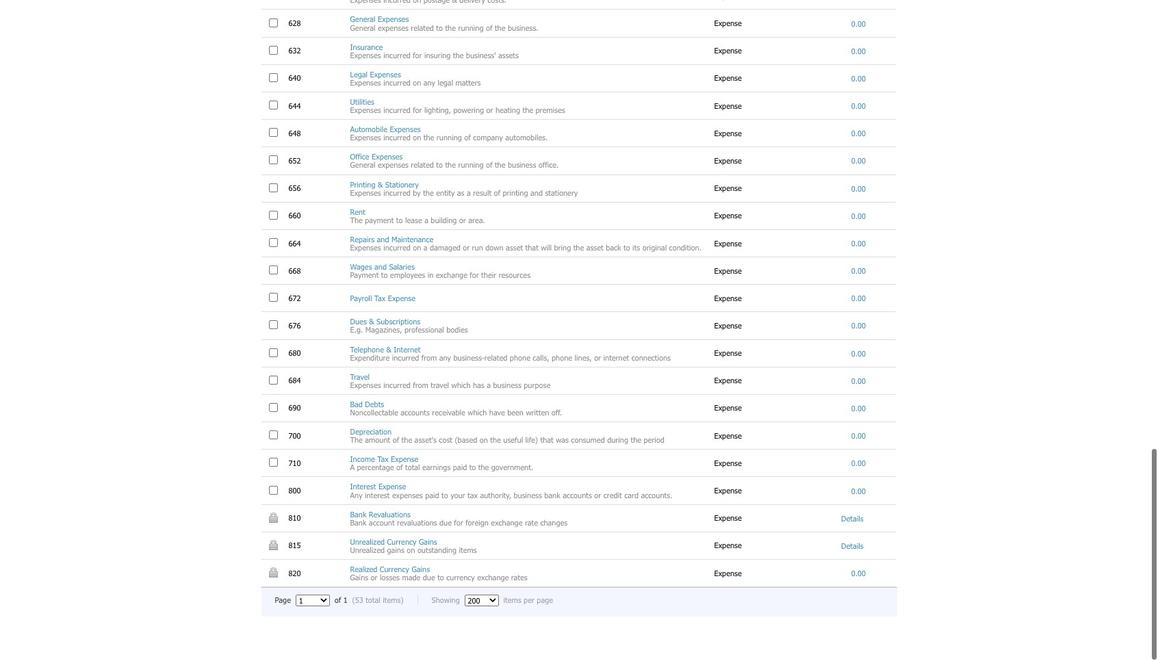 Task type: locate. For each thing, give the bounding box(es) containing it.
related inside telephone & internet expenditure incurred from any business-related phone calls, phone lines, or internet connections
[[485, 354, 508, 363]]

1 vertical spatial items
[[504, 597, 522, 605]]

0 horizontal spatial phone
[[510, 354, 531, 363]]

1 vertical spatial expenses
[[378, 161, 409, 170]]

government.
[[492, 464, 534, 473]]

assets
[[498, 51, 519, 60]]

legal
[[438, 79, 453, 88]]

0 vertical spatial details link
[[842, 515, 866, 524]]

company
[[473, 134, 503, 143]]

for left lighting,
[[413, 106, 422, 115]]

details for bank account revaluations due for foreign exchange rate changes
[[842, 515, 866, 524]]

5 0.00 from the top
[[852, 130, 866, 138]]

incurred inside printing & stationery expenses incurred by the entity as a result of printing and stationery
[[384, 189, 411, 198]]

to inside realized currency gains gains or losses made due to currency exchange rates
[[438, 574, 444, 583]]

15 0.00 from the top
[[852, 405, 866, 414]]

depreciation the amount of the asset's cost (based on the useful life) that was consumed during the period
[[350, 428, 665, 445]]

expense for telephone & internet expenditure incurred from any business-related phone calls, phone lines, or internet connections
[[715, 349, 745, 358]]

a right has
[[487, 381, 491, 390]]

1 horizontal spatial accounts
[[563, 491, 592, 500]]

maintenance
[[392, 236, 434, 244]]

& inside dues & subscriptions e.g. magazines, professional bodies
[[369, 318, 374, 327]]

0 vertical spatial paid
[[453, 464, 467, 473]]

0 horizontal spatial asset
[[506, 244, 523, 253]]

or inside realized currency gains gains or losses made due to currency exchange rates
[[371, 574, 378, 583]]

building
[[431, 216, 457, 225]]

& for expenditure
[[387, 345, 392, 354]]

related up stationery
[[411, 161, 434, 170]]

business
[[508, 161, 536, 170], [493, 381, 522, 390], [514, 491, 542, 500]]

expenses up bad debts link
[[350, 381, 381, 390]]

to up insurance expenses incurred for insuring the business' assets
[[436, 24, 443, 33]]

9 0.00 from the top
[[852, 240, 866, 249]]

1 vertical spatial and
[[377, 236, 389, 244]]

realized currency gains link
[[350, 566, 430, 575]]

expense for automobile expenses expenses incurred on the running of company automobiles.
[[715, 129, 745, 138]]

& inside telephone & internet expenditure incurred from any business-related phone calls, phone lines, or internet connections
[[387, 345, 392, 354]]

the right heating
[[523, 106, 533, 115]]

total inside 'income tax expense a percentage of total earnings paid to the government.'
[[405, 464, 420, 473]]

the left period
[[631, 436, 642, 445]]

None checkbox
[[269, 46, 278, 55], [269, 101, 278, 110], [269, 129, 278, 138], [269, 184, 278, 193], [269, 211, 278, 220], [269, 321, 278, 330], [269, 349, 278, 358], [269, 376, 278, 385], [269, 487, 278, 495], [269, 46, 278, 55], [269, 101, 278, 110], [269, 129, 278, 138], [269, 184, 278, 193], [269, 211, 278, 220], [269, 321, 278, 330], [269, 349, 278, 358], [269, 376, 278, 385], [269, 487, 278, 495]]

incurred down dues & subscriptions e.g. magazines, professional bodies
[[392, 354, 419, 363]]

exchange right in
[[436, 271, 468, 280]]

1 vertical spatial any
[[439, 354, 451, 363]]

a inside printing & stationery expenses incurred by the entity as a result of printing and stationery
[[467, 189, 471, 198]]

3 0.00 from the top
[[852, 75, 866, 83]]

1 details link from the top
[[842, 515, 866, 524]]

or left losses
[[371, 574, 378, 583]]

business'
[[466, 51, 496, 60]]

or left heating
[[487, 106, 493, 115]]

0 vertical spatial total
[[405, 464, 420, 473]]

0 horizontal spatial any
[[424, 79, 436, 88]]

12 0.00 link from the top
[[852, 322, 866, 331]]

and right wages
[[375, 263, 387, 272]]

2 the from the top
[[350, 436, 363, 445]]

to inside repairs and maintenance expenses incurred on a damaged or run down asset that will bring the asset back to its original condition.
[[624, 244, 630, 253]]

0.00 for rent the payment to lease a building or area.
[[852, 212, 866, 221]]

asset
[[506, 244, 523, 253], [587, 244, 604, 253]]

expenses for general expenses
[[378, 24, 409, 33]]

10 0.00 from the top
[[852, 267, 866, 276]]

0 horizontal spatial accounts
[[401, 409, 430, 418]]

expenses inside printing & stationery expenses incurred by the entity as a result of printing and stationery
[[350, 189, 381, 198]]

the right by
[[423, 189, 434, 198]]

1 phone from the left
[[510, 354, 531, 363]]

related up insurance expenses incurred for insuring the business' assets
[[411, 24, 434, 33]]

1 you cannot delete/archive system accounts. image from the top
[[269, 513, 278, 524]]

connections
[[632, 354, 671, 363]]

8 0.00 from the top
[[852, 212, 866, 221]]

items up currency
[[459, 546, 477, 555]]

running up business'
[[458, 24, 484, 33]]

14 0.00 link from the top
[[852, 377, 866, 386]]

lighting,
[[425, 106, 451, 115]]

expense for realized currency gains gains or losses made due to currency exchange rates
[[715, 569, 745, 578]]

tax right payroll on the top left of page
[[374, 295, 386, 304]]

earnings
[[423, 464, 451, 473]]

16 0.00 link from the top
[[852, 432, 866, 441]]

18 0.00 link from the top
[[852, 487, 866, 496]]

items left per
[[504, 597, 522, 605]]

a
[[467, 189, 471, 198], [425, 216, 429, 225], [424, 244, 428, 253], [487, 381, 491, 390]]

revaluations
[[397, 519, 437, 528]]

to inside general expenses general expenses related to the running of the business.
[[436, 24, 443, 33]]

the inside automobile expenses expenses incurred on the running of company automobiles.
[[424, 134, 434, 143]]

bank down any
[[350, 511, 367, 519]]

business right has
[[493, 381, 522, 390]]

& for e.g.
[[369, 318, 374, 327]]

expenses
[[378, 24, 409, 33], [378, 161, 409, 170], [392, 491, 423, 500]]

has
[[473, 381, 485, 390]]

1 vertical spatial details link
[[842, 542, 866, 551]]

1 vertical spatial the
[[350, 436, 363, 445]]

1 vertical spatial total
[[366, 597, 381, 605]]

1 horizontal spatial &
[[378, 180, 383, 189]]

1 the from the top
[[350, 216, 363, 225]]

incurred up automobile expenses 'link' on the top
[[384, 106, 411, 115]]

on left legal
[[413, 79, 421, 88]]

6 0.00 from the top
[[852, 157, 866, 166]]

1 horizontal spatial total
[[405, 464, 420, 473]]

a inside repairs and maintenance expenses incurred on a damaged or run down asset that will bring the asset back to its original condition.
[[424, 244, 428, 253]]

0 vertical spatial from
[[422, 354, 437, 363]]

17 0.00 link from the top
[[852, 460, 866, 469]]

realized
[[350, 566, 378, 575]]

0 vertical spatial details
[[842, 515, 866, 524]]

15 0.00 link from the top
[[852, 405, 866, 414]]

the up income on the bottom left of the page
[[350, 436, 363, 445]]

0 horizontal spatial total
[[366, 597, 381, 605]]

which left has
[[452, 381, 471, 390]]

to up tax
[[470, 464, 476, 473]]

0.00 for general expenses general expenses related to the running of the business.
[[852, 20, 866, 28]]

printing
[[350, 180, 376, 189]]

17 0.00 from the top
[[852, 460, 866, 469]]

0 vertical spatial expenses
[[378, 24, 409, 33]]

0.00 for bad debts noncollectable accounts receivable which have been written off.
[[852, 405, 866, 414]]

to up entity
[[436, 161, 443, 170]]

13 0.00 from the top
[[852, 350, 866, 359]]

1 vertical spatial business
[[493, 381, 522, 390]]

2 general from the top
[[350, 24, 376, 33]]

19 0.00 from the top
[[852, 570, 866, 579]]

a right the lease
[[425, 216, 429, 225]]

and for damaged
[[377, 236, 389, 244]]

to inside office expenses general expenses related to the running of the business office.
[[436, 161, 443, 170]]

incurred up salaries
[[384, 244, 411, 253]]

expenses inside interest expense any interest expenses paid to your tax authority, business bank accounts or credit card accounts.
[[392, 491, 423, 500]]

1 horizontal spatial due
[[440, 519, 452, 528]]

currency inside realized currency gains gains or losses made due to currency exchange rates
[[380, 566, 409, 575]]

3 0.00 link from the top
[[852, 75, 866, 83]]

19 0.00 link from the top
[[852, 570, 866, 579]]

the inside "utilities expenses incurred for lighting, powering or heating the premises"
[[523, 106, 533, 115]]

1 vertical spatial that
[[541, 436, 554, 445]]

0 vertical spatial you cannot delete/archive system accounts. image
[[269, 513, 278, 524]]

currency down the gains
[[380, 566, 409, 575]]

to left salaries
[[381, 271, 388, 280]]

the inside 'income tax expense a percentage of total earnings paid to the government.'
[[478, 464, 489, 473]]

related inside office expenses general expenses related to the running of the business office.
[[411, 161, 434, 170]]

expenses up insurance link
[[378, 24, 409, 33]]

the left government.
[[478, 464, 489, 473]]

bring
[[554, 244, 571, 253]]

for left insuring
[[413, 51, 422, 60]]

1 general from the top
[[350, 15, 376, 24]]

672
[[289, 294, 303, 303]]

0.00 for insurance expenses incurred for insuring the business' assets
[[852, 47, 866, 56]]

0 vertical spatial tax
[[374, 295, 386, 304]]

1 vertical spatial &
[[369, 318, 374, 327]]

0 vertical spatial business
[[508, 161, 536, 170]]

0 vertical spatial the
[[350, 216, 363, 225]]

of right result
[[494, 189, 501, 198]]

2 you cannot delete/archive system accounts. image from the top
[[269, 568, 278, 579]]

expense for depreciation the amount of the asset's cost (based on the useful life) that was consumed during the period
[[715, 432, 745, 441]]

the inside depreciation the amount of the asset's cost (based on the useful life) that was consumed during the period
[[350, 436, 363, 445]]

cost
[[439, 436, 453, 445]]

to inside 'income tax expense a percentage of total earnings paid to the government.'
[[470, 464, 476, 473]]

a right as
[[467, 189, 471, 198]]

incurred inside insurance expenses incurred for insuring the business' assets
[[384, 51, 411, 60]]

13 0.00 link from the top
[[852, 350, 866, 359]]

expenses inside insurance expenses incurred for insuring the business' assets
[[350, 51, 381, 60]]

4 0.00 link from the top
[[852, 102, 866, 111]]

gains down unrealized currency gains unrealized gains on outstanding items
[[412, 566, 430, 575]]

of
[[486, 24, 493, 33], [464, 134, 471, 143], [486, 161, 493, 170], [494, 189, 501, 198], [393, 436, 399, 445], [397, 464, 403, 473], [335, 597, 341, 605]]

currency inside unrealized currency gains unrealized gains on outstanding items
[[387, 538, 417, 547]]

2 details from the top
[[842, 542, 866, 551]]

general expenses general expenses related to the running of the business.
[[350, 15, 539, 33]]

due inside bank revaluations bank account revaluations due for foreign exchange rate changes
[[440, 519, 452, 528]]

incurred up office expenses link
[[384, 134, 411, 143]]

running
[[458, 24, 484, 33], [437, 134, 462, 143], [458, 161, 484, 170]]

heating
[[496, 106, 520, 115]]

and inside repairs and maintenance expenses incurred on a damaged or run down asset that will bring the asset back to its original condition.
[[377, 236, 389, 244]]

0.00 link for travel expenses incurred from travel which has a business purpose
[[852, 377, 866, 386]]

632
[[289, 47, 303, 56]]

0 vertical spatial accounts
[[401, 409, 430, 418]]

2 vertical spatial related
[[485, 354, 508, 363]]

or left run in the left top of the page
[[463, 244, 470, 253]]

expenses right legal at the top left
[[370, 70, 401, 79]]

12 0.00 from the top
[[852, 322, 866, 331]]

of inside automobile expenses expenses incurred on the running of company automobiles.
[[464, 134, 471, 143]]

currency
[[447, 574, 475, 583]]

0 horizontal spatial due
[[423, 574, 435, 583]]

2 vertical spatial exchange
[[477, 574, 509, 583]]

the left asset's
[[402, 436, 412, 445]]

incurred
[[384, 51, 411, 60], [384, 79, 411, 88], [384, 106, 411, 115], [384, 134, 411, 143], [384, 189, 411, 198], [384, 244, 411, 253], [392, 354, 419, 363], [384, 381, 411, 390]]

1 horizontal spatial items
[[504, 597, 522, 605]]

of right amount
[[393, 436, 399, 445]]

gains
[[387, 546, 405, 555]]

expense for income tax expense a percentage of total earnings paid to the government.
[[715, 459, 745, 468]]

bank
[[350, 511, 367, 519], [350, 519, 367, 528]]

2 vertical spatial business
[[514, 491, 542, 500]]

2 horizontal spatial &
[[387, 345, 392, 354]]

expenses up rent link
[[350, 189, 381, 198]]

the up repairs
[[350, 216, 363, 225]]

0 horizontal spatial paid
[[425, 491, 439, 500]]

1 vertical spatial paid
[[425, 491, 439, 500]]

general for general
[[350, 24, 376, 33]]

exchange inside the wages and salaries payment to employees in exchange for their resources
[[436, 271, 468, 280]]

and inside printing & stationery expenses incurred by the entity as a result of printing and stationery
[[531, 189, 543, 198]]

on right (based
[[480, 436, 488, 445]]

legal
[[350, 70, 368, 79]]

1 details from the top
[[842, 515, 866, 524]]

any left legal
[[424, 79, 436, 88]]

1 horizontal spatial that
[[541, 436, 554, 445]]

1 vertical spatial due
[[423, 574, 435, 583]]

or inside interest expense any interest expenses paid to your tax authority, business bank accounts or credit card accounts.
[[595, 491, 601, 500]]

(53
[[352, 597, 363, 605]]

for left foreign
[[454, 519, 463, 528]]

1 horizontal spatial any
[[439, 354, 451, 363]]

outstanding
[[418, 546, 457, 555]]

0 vertical spatial &
[[378, 180, 383, 189]]

expense inside 'income tax expense a percentage of total earnings paid to the government.'
[[391, 456, 419, 464]]

expense for repairs and maintenance expenses incurred on a damaged or run down asset that will bring the asset back to its original condition.
[[715, 239, 745, 248]]

0.00 link for realized currency gains gains or losses made due to currency exchange rates
[[852, 570, 866, 579]]

0 horizontal spatial &
[[369, 318, 374, 327]]

16 0.00 from the top
[[852, 432, 866, 441]]

useful
[[503, 436, 523, 445]]

0 vertical spatial running
[[458, 24, 484, 33]]

or inside rent the payment to lease a building or area.
[[459, 216, 466, 225]]

the for rent
[[350, 216, 363, 225]]

any left business- at the bottom of the page
[[439, 354, 451, 363]]

0 vertical spatial exchange
[[436, 271, 468, 280]]

expenses inside "utilities expenses incurred for lighting, powering or heating the premises"
[[350, 106, 381, 115]]

0 vertical spatial which
[[452, 381, 471, 390]]

& right dues
[[369, 318, 374, 327]]

which left the have
[[468, 409, 487, 418]]

business left office.
[[508, 161, 536, 170]]

the inside repairs and maintenance expenses incurred on a damaged or run down asset that will bring the asset back to its original condition.
[[574, 244, 584, 253]]

or right the lines,
[[594, 354, 601, 363]]

expenses up revaluations
[[392, 491, 423, 500]]

1 vertical spatial running
[[437, 134, 462, 143]]

you cannot delete/archive system accounts. image left 820
[[269, 568, 278, 579]]

total right (53
[[366, 597, 381, 605]]

that right life)
[[541, 436, 554, 445]]

1 vertical spatial currency
[[380, 566, 409, 575]]

paid left your
[[425, 491, 439, 500]]

you cannot delete/archive system accounts. image left "810" at bottom left
[[269, 513, 278, 524]]

& inside printing & stationery expenses incurred by the entity as a result of printing and stationery
[[378, 180, 383, 189]]

for left their at the top of page
[[470, 271, 479, 280]]

from right the internet
[[422, 354, 437, 363]]

8 0.00 link from the top
[[852, 212, 866, 221]]

tax down amount
[[377, 456, 389, 464]]

entity
[[436, 189, 455, 198]]

0.00 link for dues & subscriptions e.g. magazines, professional bodies
[[852, 322, 866, 331]]

of down company
[[486, 161, 493, 170]]

0 horizontal spatial that
[[526, 244, 539, 253]]

the left business.
[[495, 24, 506, 33]]

0.00 for realized currency gains gains or losses made due to currency exchange rates
[[852, 570, 866, 579]]

& left the internet
[[387, 345, 392, 354]]

expenses up wages
[[350, 244, 381, 253]]

from left travel
[[413, 381, 429, 390]]

1 vertical spatial from
[[413, 381, 429, 390]]

0.00 for travel expenses incurred from travel which has a business purpose
[[852, 377, 866, 386]]

5 0.00 link from the top
[[852, 130, 866, 138]]

of inside office expenses general expenses related to the running of the business office.
[[486, 161, 493, 170]]

1 vertical spatial exchange
[[491, 519, 523, 528]]

expenses up automobile
[[350, 106, 381, 115]]

business inside interest expense any interest expenses paid to your tax authority, business bank accounts or credit card accounts.
[[514, 491, 542, 500]]

1 horizontal spatial asset
[[587, 244, 604, 253]]

664
[[289, 239, 303, 248]]

accounts right bank
[[563, 491, 592, 500]]

items
[[459, 546, 477, 555], [504, 597, 522, 605]]

tax inside 'income tax expense a percentage of total earnings paid to the government.'
[[377, 456, 389, 464]]

of up business'
[[486, 24, 493, 33]]

related inside general expenses general expenses related to the running of the business.
[[411, 24, 434, 33]]

life)
[[526, 436, 538, 445]]

7 0.00 from the top
[[852, 185, 866, 194]]

expenses inside office expenses general expenses related to the running of the business office.
[[372, 153, 403, 162]]

telephone & internet expenditure incurred from any business-related phone calls, phone lines, or internet connections
[[350, 345, 671, 363]]

0.00 for interest expense any interest expenses paid to your tax authority, business bank accounts or credit card accounts.
[[852, 487, 866, 496]]

800
[[289, 487, 303, 496]]

any inside telephone & internet expenditure incurred from any business-related phone calls, phone lines, or internet connections
[[439, 354, 451, 363]]

10 0.00 link from the top
[[852, 267, 866, 276]]

640
[[289, 74, 303, 83]]

2 vertical spatial and
[[375, 263, 387, 272]]

tax for payroll
[[374, 295, 386, 304]]

0 vertical spatial any
[[424, 79, 436, 88]]

incurred up debts
[[384, 381, 411, 390]]

internet
[[394, 345, 421, 354]]

off.
[[552, 409, 562, 418]]

2 vertical spatial running
[[458, 161, 484, 170]]

premises
[[536, 106, 565, 115]]

1 vertical spatial tax
[[377, 456, 389, 464]]

0.00 link for telephone & internet expenditure incurred from any business-related phone calls, phone lines, or internet connections
[[852, 350, 866, 359]]

2 details link from the top
[[842, 542, 866, 551]]

gains
[[419, 538, 437, 547], [412, 566, 430, 575], [350, 574, 369, 583]]

running up printing & stationery expenses incurred by the entity as a result of printing and stationery
[[458, 161, 484, 170]]

running for business.
[[458, 24, 484, 33]]

& right printing
[[378, 180, 383, 189]]

interest
[[350, 483, 376, 492]]

asset right down
[[506, 244, 523, 253]]

7 0.00 link from the top
[[852, 185, 866, 194]]

amount
[[365, 436, 390, 445]]

0.00 link for wages and salaries payment to employees in exchange for their resources
[[852, 267, 866, 276]]

insuring
[[425, 51, 451, 60]]

related for office expenses
[[411, 161, 434, 170]]

or inside repairs and maintenance expenses incurred on a damaged or run down asset that will bring the asset back to its original condition.
[[463, 244, 470, 253]]

0.00 for automobile expenses expenses incurred on the running of company automobiles.
[[852, 130, 866, 138]]

exchange inside bank revaluations bank account revaluations due for foreign exchange rate changes
[[491, 519, 523, 528]]

accounts inside bad debts noncollectable accounts receivable which have been written off.
[[401, 409, 430, 418]]

9 0.00 link from the top
[[852, 240, 866, 249]]

business left bank
[[514, 491, 542, 500]]

1 horizontal spatial phone
[[552, 354, 572, 363]]

0.00 link for utilities expenses incurred for lighting, powering or heating the premises
[[852, 102, 866, 111]]

dues
[[350, 318, 367, 327]]

its
[[633, 244, 640, 253]]

expenses inside office expenses general expenses related to the running of the business office.
[[378, 161, 409, 170]]

a left damaged on the left of the page
[[424, 244, 428, 253]]

paid right earnings
[[453, 464, 467, 473]]

which inside travel expenses incurred from travel which has a business purpose
[[452, 381, 471, 390]]

expense for dues & subscriptions e.g. magazines, professional bodies
[[715, 322, 745, 331]]

0 vertical spatial items
[[459, 546, 477, 555]]

printing
[[503, 189, 528, 198]]

1 0.00 from the top
[[852, 20, 866, 28]]

0.00 link for interest expense any interest expenses paid to your tax authority, business bank accounts or credit card accounts.
[[852, 487, 866, 496]]

to left currency
[[438, 574, 444, 583]]

running inside general expenses general expenses related to the running of the business.
[[458, 24, 484, 33]]

2 0.00 from the top
[[852, 47, 866, 56]]

to left your
[[442, 491, 448, 500]]

gains inside unrealized currency gains unrealized gains on outstanding items
[[419, 538, 437, 547]]

general inside office expenses general expenses related to the running of the business office.
[[350, 161, 376, 170]]

total left earnings
[[405, 464, 420, 473]]

4 0.00 from the top
[[852, 102, 866, 111]]

expenses up legal at the top left
[[350, 51, 381, 60]]

a inside rent the payment to lease a building or area.
[[425, 216, 429, 225]]

from
[[422, 354, 437, 363], [413, 381, 429, 390]]

business inside travel expenses incurred from travel which has a business purpose
[[493, 381, 522, 390]]

exchange left rate
[[491, 519, 523, 528]]

expenses inside general expenses general expenses related to the running of the business.
[[378, 24, 409, 33]]

0.00 link
[[852, 20, 866, 28], [852, 47, 866, 56], [852, 75, 866, 83], [852, 102, 866, 111], [852, 130, 866, 138], [852, 157, 866, 166], [852, 185, 866, 194], [852, 212, 866, 221], [852, 240, 866, 249], [852, 267, 866, 276], [852, 295, 866, 304], [852, 322, 866, 331], [852, 350, 866, 359], [852, 377, 866, 386], [852, 405, 866, 414], [852, 432, 866, 441], [852, 460, 866, 469], [852, 487, 866, 496], [852, 570, 866, 579]]

and down payment
[[377, 236, 389, 244]]

which inside bad debts noncollectable accounts receivable which have been written off.
[[468, 409, 487, 418]]

820
[[289, 569, 303, 578]]

0 vertical spatial and
[[531, 189, 543, 198]]

0 vertical spatial currency
[[387, 538, 417, 547]]

business inside office expenses general expenses related to the running of the business office.
[[508, 161, 536, 170]]

0.00 for income tax expense a percentage of total earnings paid to the government.
[[852, 460, 866, 469]]

14 0.00 from the top
[[852, 377, 866, 386]]

on right the gains
[[407, 546, 415, 555]]

0 vertical spatial related
[[411, 24, 434, 33]]

the inside insurance expenses incurred for insuring the business' assets
[[453, 51, 464, 60]]

1 vertical spatial accounts
[[563, 491, 592, 500]]

0.00 link for printing & stationery expenses incurred by the entity as a result of printing and stationery
[[852, 185, 866, 194]]

18 0.00 from the top
[[852, 487, 866, 496]]

to left the lease
[[396, 216, 403, 225]]

rent
[[350, 208, 365, 217]]

run
[[472, 244, 483, 253]]

travel
[[431, 381, 449, 390]]

or left area.
[[459, 216, 466, 225]]

expenses up printing & stationery link
[[378, 161, 409, 170]]

automobiles.
[[506, 134, 548, 143]]

gains down revaluations
[[419, 538, 437, 547]]

644
[[289, 102, 303, 111]]

0.00 for dues & subscriptions e.g. magazines, professional bodies
[[852, 322, 866, 331]]

the inside rent the payment to lease a building or area.
[[350, 216, 363, 225]]

paid
[[453, 464, 467, 473], [425, 491, 439, 500]]

the right insuring
[[453, 51, 464, 60]]

1 vertical spatial related
[[411, 161, 434, 170]]

0 vertical spatial that
[[526, 244, 539, 253]]

expenses up "insurance" at the left top of page
[[378, 15, 409, 24]]

you cannot delete/archive system accounts. image
[[269, 513, 278, 524], [269, 568, 278, 579]]

unrealized down account
[[350, 538, 385, 547]]

0 vertical spatial due
[[440, 519, 452, 528]]

that inside repairs and maintenance expenses incurred on a damaged or run down asset that will bring the asset back to its original condition.
[[526, 244, 539, 253]]

accounts.
[[641, 491, 673, 500]]

phone
[[510, 354, 531, 363], [552, 354, 572, 363]]

1 asset from the left
[[506, 244, 523, 253]]

1 0.00 link from the top
[[852, 20, 866, 28]]

any
[[350, 491, 363, 500]]

on up salaries
[[413, 244, 421, 253]]

the right the bring
[[574, 244, 584, 253]]

2 vertical spatial expenses
[[392, 491, 423, 500]]

and inside the wages and salaries payment to employees in exchange for their resources
[[375, 263, 387, 272]]

11 0.00 from the top
[[852, 295, 866, 304]]

6 0.00 link from the top
[[852, 157, 866, 166]]

currency down revaluations
[[387, 538, 417, 547]]

1 vertical spatial which
[[468, 409, 487, 418]]

1 vertical spatial you cannot delete/archive system accounts. image
[[269, 568, 278, 579]]

3 general from the top
[[350, 161, 376, 170]]

any inside legal expenses expenses incurred on any legal matters
[[424, 79, 436, 88]]

which for receivable
[[468, 409, 487, 418]]

expenses inside repairs and maintenance expenses incurred on a damaged or run down asset that will bring the asset back to its original condition.
[[350, 244, 381, 253]]

0 horizontal spatial items
[[459, 546, 477, 555]]

you cannot delete/archive system accounts. image for 820
[[269, 568, 278, 579]]

incurred left by
[[384, 189, 411, 198]]

expense for printing & stationery expenses incurred by the entity as a result of printing and stationery
[[715, 184, 745, 193]]

incurred inside "utilities expenses incurred for lighting, powering or heating the premises"
[[384, 106, 411, 115]]

expenditure
[[350, 354, 390, 363]]

e.g.
[[350, 326, 363, 335]]

on up office expenses general expenses related to the running of the business office.
[[413, 134, 421, 143]]

the down company
[[495, 161, 506, 170]]

running inside office expenses general expenses related to the running of the business office.
[[458, 161, 484, 170]]

expense for insurance expenses incurred for insuring the business' assets
[[715, 47, 745, 56]]

to inside the wages and salaries payment to employees in exchange for their resources
[[381, 271, 388, 280]]

debts
[[365, 401, 384, 409]]

salaries
[[389, 263, 415, 272]]

656
[[289, 184, 303, 193]]

to inside rent the payment to lease a building or area.
[[396, 216, 403, 225]]

2 vertical spatial &
[[387, 345, 392, 354]]

that for was
[[541, 436, 554, 445]]

exchange
[[436, 271, 468, 280], [491, 519, 523, 528], [477, 574, 509, 583]]

2 0.00 link from the top
[[852, 47, 866, 56]]

matters
[[456, 79, 481, 88]]

total
[[405, 464, 420, 473], [366, 597, 381, 605]]

0.00 link for automobile expenses expenses incurred on the running of company automobiles.
[[852, 130, 866, 138]]

that inside depreciation the amount of the asset's cost (based on the useful life) that was consumed during the period
[[541, 436, 554, 445]]

paid inside 'income tax expense a percentage of total earnings paid to the government.'
[[453, 464, 467, 473]]

1 horizontal spatial paid
[[453, 464, 467, 473]]

tax for income
[[377, 456, 389, 464]]

receivable
[[432, 409, 466, 418]]

accounts inside interest expense any interest expenses paid to your tax authority, business bank accounts or credit card accounts.
[[563, 491, 592, 500]]

of right percentage
[[397, 464, 403, 473]]

None checkbox
[[269, 19, 278, 28], [269, 74, 278, 83], [269, 156, 278, 165], [269, 239, 278, 248], [269, 266, 278, 275], [269, 294, 278, 303], [269, 404, 278, 413], [269, 431, 278, 440], [269, 459, 278, 468], [269, 19, 278, 28], [269, 74, 278, 83], [269, 156, 278, 165], [269, 239, 278, 248], [269, 266, 278, 275], [269, 294, 278, 303], [269, 404, 278, 413], [269, 431, 278, 440], [269, 459, 278, 468]]

1 vertical spatial details
[[842, 542, 866, 551]]



Task type: describe. For each thing, give the bounding box(es) containing it.
losses
[[380, 574, 400, 583]]

office expenses general expenses related to the running of the business office.
[[350, 153, 559, 170]]

you cannot delete/archive system accounts. image
[[269, 541, 278, 551]]

during
[[607, 436, 629, 445]]

been
[[508, 409, 524, 418]]

items)
[[383, 597, 404, 605]]

2 unrealized from the top
[[350, 546, 385, 555]]

noncollectable
[[350, 409, 398, 418]]

the inside printing & stationery expenses incurred by the entity as a result of printing and stationery
[[423, 189, 434, 198]]

and for exchange
[[375, 263, 387, 272]]

11 0.00 link from the top
[[852, 295, 866, 304]]

made
[[402, 574, 421, 583]]

exchange inside realized currency gains gains or losses made due to currency exchange rates
[[477, 574, 509, 583]]

0.00 for office expenses general expenses related to the running of the business office.
[[852, 157, 866, 166]]

of inside depreciation the amount of the asset's cost (based on the useful life) that was consumed during the period
[[393, 436, 399, 445]]

690
[[289, 404, 303, 413]]

680
[[289, 349, 303, 358]]

repairs and maintenance link
[[350, 236, 434, 244]]

expense for rent the payment to lease a building or area.
[[715, 212, 745, 221]]

for inside insurance expenses incurred for insuring the business' assets
[[413, 51, 422, 60]]

for inside "utilities expenses incurred for lighting, powering or heating the premises"
[[413, 106, 422, 115]]

payment
[[350, 271, 379, 280]]

wages
[[350, 263, 372, 272]]

expenses inside general expenses general expenses related to the running of the business.
[[378, 15, 409, 24]]

business-
[[454, 354, 485, 363]]

travel expenses incurred from travel which has a business purpose
[[350, 373, 551, 390]]

you cannot delete/archive system accounts. image for 810
[[269, 513, 278, 524]]

legal expenses expenses incurred on any legal matters
[[350, 70, 481, 88]]

due inside realized currency gains gains or losses made due to currency exchange rates
[[423, 574, 435, 583]]

currency for losses
[[380, 566, 409, 575]]

incurred inside telephone & internet expenditure incurred from any business-related phone calls, phone lines, or internet connections
[[392, 354, 419, 363]]

the left the useful
[[490, 436, 501, 445]]

0.00 link for rent the payment to lease a building or area.
[[852, 212, 866, 221]]

incurred inside legal expenses expenses incurred on any legal matters
[[384, 79, 411, 88]]

currency for on
[[387, 538, 417, 547]]

office expenses link
[[350, 153, 403, 162]]

percentage
[[357, 464, 394, 473]]

stationery
[[545, 189, 578, 198]]

income
[[350, 456, 375, 464]]

business.
[[508, 24, 539, 33]]

business for the
[[508, 161, 536, 170]]

stationery
[[385, 180, 419, 189]]

dues & subscriptions link
[[350, 318, 421, 327]]

account
[[369, 519, 395, 528]]

payment
[[365, 216, 394, 225]]

expenses right automobile
[[390, 125, 421, 134]]

incurred inside travel expenses incurred from travel which has a business purpose
[[384, 381, 411, 390]]

area.
[[469, 216, 485, 225]]

a inside travel expenses incurred from travel which has a business purpose
[[487, 381, 491, 390]]

damaged
[[430, 244, 461, 253]]

foreign
[[466, 519, 489, 528]]

2 asset from the left
[[587, 244, 604, 253]]

bodies
[[447, 326, 468, 335]]

expenses for office expenses
[[378, 161, 409, 170]]

have
[[489, 409, 505, 418]]

expense for bad debts noncollectable accounts receivable which have been written off.
[[715, 404, 745, 413]]

expense for bank revaluations bank account revaluations due for foreign exchange rate changes
[[715, 514, 745, 523]]

on inside repairs and maintenance expenses incurred on a damaged or run down asset that will bring the asset back to its original condition.
[[413, 244, 421, 253]]

0.00 link for insurance expenses incurred for insuring the business' assets
[[852, 47, 866, 56]]

bad
[[350, 401, 363, 409]]

printing & stationery expenses incurred by the entity as a result of printing and stationery
[[350, 180, 578, 198]]

810
[[289, 514, 303, 523]]

calls,
[[533, 354, 550, 363]]

legal expenses link
[[350, 70, 401, 79]]

details link for unrealized gains on outstanding items
[[842, 542, 866, 551]]

details link for bank account revaluations due for foreign exchange rate changes
[[842, 515, 866, 524]]

which for travel
[[452, 381, 471, 390]]

running inside automobile expenses expenses incurred on the running of company automobiles.
[[437, 134, 462, 143]]

0.00 for printing & stationery expenses incurred by the entity as a result of printing and stationery
[[852, 185, 866, 194]]

unrealized currency gains unrealized gains on outstanding items
[[350, 538, 477, 555]]

815
[[289, 542, 303, 551]]

utilities
[[350, 98, 374, 107]]

0.00 link for general expenses general expenses related to the running of the business.
[[852, 20, 866, 28]]

the up insurance expenses incurred for insuring the business' assets
[[445, 24, 456, 33]]

on inside depreciation the amount of the asset's cost (based on the useful life) that was consumed during the period
[[480, 436, 488, 445]]

insurance expenses incurred for insuring the business' assets
[[350, 43, 519, 60]]

gains for outstanding
[[419, 538, 437, 547]]

expense for interest expense any interest expenses paid to your tax authority, business bank accounts or credit card accounts.
[[715, 487, 745, 496]]

showing
[[432, 597, 465, 605]]

or inside "utilities expenses incurred for lighting, powering or heating the premises"
[[487, 106, 493, 115]]

0.00 link for office expenses general expenses related to the running of the business office.
[[852, 157, 866, 166]]

your
[[451, 491, 465, 500]]

interest expense any interest expenses paid to your tax authority, business bank accounts or credit card accounts.
[[350, 483, 673, 500]]

for inside bank revaluations bank account revaluations due for foreign exchange rate changes
[[454, 519, 463, 528]]

employees
[[390, 271, 425, 280]]

depreciation link
[[350, 428, 392, 437]]

travel link
[[350, 373, 370, 382]]

general expenses link
[[350, 15, 409, 24]]

realized currency gains gains or losses made due to currency exchange rates
[[350, 566, 528, 583]]

items inside unrealized currency gains unrealized gains on outstanding items
[[459, 546, 477, 555]]

bad debts link
[[350, 401, 384, 409]]

of 1 (53 total items)
[[330, 597, 404, 605]]

incurred inside automobile expenses expenses incurred on the running of company automobiles.
[[384, 134, 411, 143]]

utilities expenses incurred for lighting, powering or heating the premises
[[350, 98, 565, 115]]

of inside printing & stationery expenses incurred by the entity as a result of printing and stationery
[[494, 189, 501, 198]]

repairs and maintenance expenses incurred on a damaged or run down asset that will bring the asset back to its original condition.
[[350, 236, 702, 253]]

will
[[541, 244, 552, 253]]

wages and salaries payment to employees in exchange for their resources
[[350, 263, 531, 280]]

expenses inside travel expenses incurred from travel which has a business purpose
[[350, 381, 381, 390]]

that for will
[[526, 244, 539, 253]]

rate
[[525, 519, 538, 528]]

0.00 for legal expenses expenses incurred on any legal matters
[[852, 75, 866, 83]]

expense for utilities expenses incurred for lighting, powering or heating the premises
[[715, 102, 745, 111]]

the for depreciation
[[350, 436, 363, 445]]

business for authority,
[[514, 491, 542, 500]]

payroll tax expense link
[[350, 295, 416, 304]]

related for general expenses
[[411, 24, 434, 33]]

card
[[625, 491, 639, 500]]

0.00 for repairs and maintenance expenses incurred on a damaged or run down asset that will bring the asset back to its original condition.
[[852, 240, 866, 249]]

684
[[289, 377, 303, 386]]

gains for made
[[412, 566, 430, 575]]

automobile expenses expenses incurred on the running of company automobiles.
[[350, 125, 548, 143]]

changes
[[541, 519, 568, 528]]

period
[[644, 436, 665, 445]]

0.00 for depreciation the amount of the asset's cost (based on the useful life) that was consumed during the period
[[852, 432, 866, 441]]

utilities link
[[350, 98, 374, 107]]

expense inside interest expense any interest expenses paid to your tax authority, business bank accounts or credit card accounts.
[[379, 483, 406, 492]]

0.00 link for repairs and maintenance expenses incurred on a damaged or run down asset that will bring the asset back to its original condition.
[[852, 240, 866, 249]]

gains up (53
[[350, 574, 369, 583]]

or inside telephone & internet expenditure incurred from any business-related phone calls, phone lines, or internet connections
[[594, 354, 601, 363]]

telephone
[[350, 345, 384, 354]]

paid inside interest expense any interest expenses paid to your tax authority, business bank accounts or credit card accounts.
[[425, 491, 439, 500]]

0.00 for utilities expenses incurred for lighting, powering or heating the premises
[[852, 102, 866, 111]]

expense for office expenses general expenses related to the running of the business office.
[[715, 157, 745, 166]]

to inside interest expense any interest expenses paid to your tax authority, business bank accounts or credit card accounts.
[[442, 491, 448, 500]]

expense for wages and salaries payment to employees in exchange for their resources
[[715, 267, 745, 276]]

page
[[537, 597, 553, 605]]

660
[[289, 212, 303, 221]]

for inside the wages and salaries payment to employees in exchange for their resources
[[470, 271, 479, 280]]

payroll
[[350, 295, 372, 304]]

in
[[428, 271, 434, 280]]

of inside 'income tax expense a percentage of total earnings paid to the government.'
[[397, 464, 403, 473]]

their
[[481, 271, 497, 280]]

on inside legal expenses expenses incurred on any legal matters
[[413, 79, 421, 88]]

1 bank from the top
[[350, 511, 367, 519]]

628
[[289, 19, 303, 28]]

0.00 link for depreciation the amount of the asset's cost (based on the useful life) that was consumed during the period
[[852, 432, 866, 441]]

expense for general expenses general expenses related to the running of the business.
[[715, 19, 745, 28]]

the up printing & stationery expenses incurred by the entity as a result of printing and stationery
[[445, 161, 456, 170]]

2 bank from the top
[[350, 519, 367, 528]]

rent the payment to lease a building or area.
[[350, 208, 485, 225]]

1
[[343, 597, 348, 605]]

0.00 link for income tax expense a percentage of total earnings paid to the government.
[[852, 460, 866, 469]]

internet
[[604, 354, 629, 363]]

expenses up office
[[350, 134, 381, 143]]

of left the 1
[[335, 597, 341, 605]]

from inside telephone & internet expenditure incurred from any business-related phone calls, phone lines, or internet connections
[[422, 354, 437, 363]]

expense for unrealized currency gains unrealized gains on outstanding items
[[715, 542, 745, 551]]

expense for travel expenses incurred from travel which has a business purpose
[[715, 377, 745, 386]]

office.
[[539, 161, 559, 170]]

expense for legal expenses expenses incurred on any legal matters
[[715, 74, 745, 83]]

tax
[[468, 491, 478, 500]]

0.00 for telephone & internet expenditure incurred from any business-related phone calls, phone lines, or internet connections
[[852, 350, 866, 359]]

0.00 for wages and salaries payment to employees in exchange for their resources
[[852, 267, 866, 276]]

rent link
[[350, 208, 365, 217]]

details for unrealized gains on outstanding items
[[842, 542, 866, 551]]

648
[[289, 129, 303, 138]]

0.00 link for legal expenses expenses incurred on any legal matters
[[852, 75, 866, 83]]

on inside automobile expenses expenses incurred on the running of company automobiles.
[[413, 134, 421, 143]]

purpose
[[524, 381, 551, 390]]

repairs
[[350, 236, 375, 244]]

depreciation
[[350, 428, 392, 437]]

1 unrealized from the top
[[350, 538, 385, 547]]

bank
[[545, 491, 561, 500]]

incurred inside repairs and maintenance expenses incurred on a damaged or run down asset that will bring the asset back to its original condition.
[[384, 244, 411, 253]]

expenses up utilities
[[350, 79, 381, 88]]

of inside general expenses general expenses related to the running of the business.
[[486, 24, 493, 33]]

on inside unrealized currency gains unrealized gains on outstanding items
[[407, 546, 415, 555]]

general for office
[[350, 161, 376, 170]]

running for business
[[458, 161, 484, 170]]

from inside travel expenses incurred from travel which has a business purpose
[[413, 381, 429, 390]]

2 phone from the left
[[552, 354, 572, 363]]

& for expenses
[[378, 180, 383, 189]]

0.00 link for bad debts noncollectable accounts receivable which have been written off.
[[852, 405, 866, 414]]



Task type: vqa. For each thing, say whether or not it's contained in the screenshot.
0.00 'link' related to Repairs and Maintenance Expenses incurred on a damaged or run down asset that will bring the asset back to its original condition.
yes



